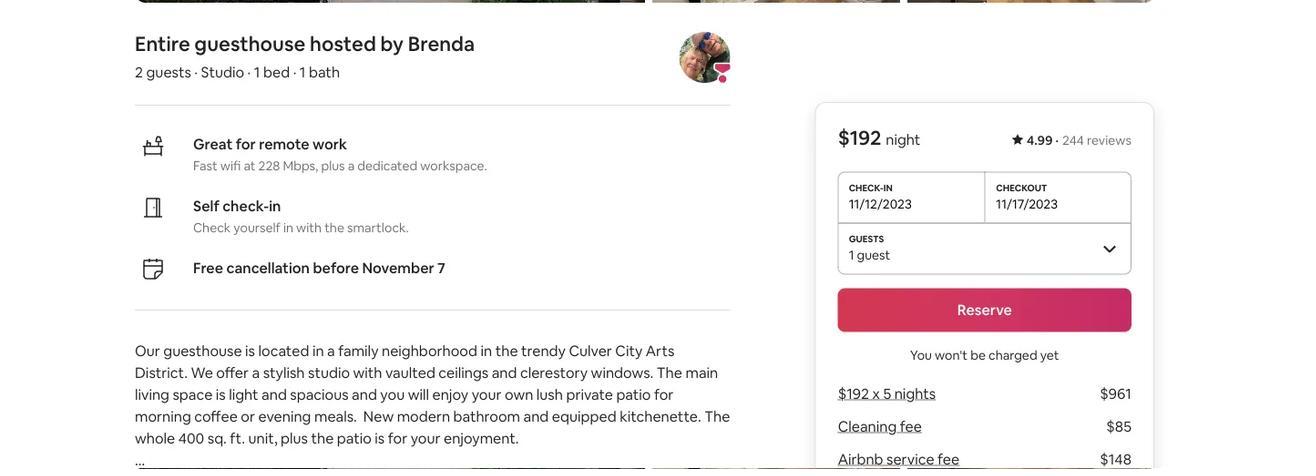 Task type: locate. For each thing, give the bounding box(es) containing it.
located
[[258, 341, 309, 360]]

your
[[472, 385, 502, 404], [411, 429, 441, 448]]

and down lush
[[524, 407, 549, 426]]

2 vertical spatial is
[[375, 429, 385, 448]]

for
[[236, 134, 256, 153], [654, 385, 674, 404], [388, 429, 408, 448]]

0 vertical spatial is
[[245, 341, 255, 360]]

airbnb service fee button
[[838, 450, 960, 469]]

you won't be charged yet
[[911, 347, 1060, 363]]

228
[[258, 158, 280, 174]]

fast
[[193, 158, 218, 174]]

$192 night
[[838, 125, 921, 151]]

in up "studio"
[[313, 341, 324, 360]]

plus inside great for remote work fast wifi at 228 mbps, plus a dedicated workspace.
[[321, 158, 345, 174]]

11/17/2023
[[997, 196, 1059, 212]]

· right bed
[[293, 62, 297, 81]]

1 left bed
[[254, 62, 260, 81]]

for down new
[[388, 429, 408, 448]]

lush
[[537, 385, 563, 404]]

the down arts
[[657, 363, 683, 382]]

ft.
[[230, 429, 245, 448]]

the left trendy
[[496, 341, 518, 360]]

with inside our guesthouse is located in a family neighborhood in the trendy culver city arts district. we offer a stylish studio with vaulted ceilings and clerestory windows. the main living space is light and spacious and you will enjoy your own lush private patio for morning coffee or evening meals.  new modern bathroom and equipped kitchenette. the whole 400 sq. ft. unit, plus the patio is for your enjoyment.
[[353, 363, 382, 382]]

1 vertical spatial with
[[353, 363, 382, 382]]

$192
[[838, 125, 882, 151], [838, 385, 870, 403]]

plus down "work"
[[321, 158, 345, 174]]

2 horizontal spatial 1
[[849, 247, 855, 263]]

reserve button
[[838, 289, 1132, 332]]

a left dedicated
[[348, 158, 355, 174]]

2 $192 from the top
[[838, 385, 870, 403]]

bathroom image
[[653, 0, 901, 3]]

5
[[884, 385, 892, 403]]

with up free cancellation before november 7
[[296, 220, 322, 236]]

ceilings
[[439, 363, 489, 382]]

1 vertical spatial a
[[327, 341, 335, 360]]

fee
[[900, 418, 923, 436], [938, 450, 960, 469]]

neighborhood
[[382, 341, 478, 360]]

before
[[313, 258, 359, 277]]

1 left guest
[[849, 247, 855, 263]]

0 vertical spatial the
[[325, 220, 345, 236]]

culver
[[569, 341, 612, 360]]

remote
[[259, 134, 310, 153]]

$192 for $192 x 5 nights
[[838, 385, 870, 403]]

1 vertical spatial $192
[[838, 385, 870, 403]]

1 horizontal spatial plus
[[321, 158, 345, 174]]

self
[[193, 196, 219, 215]]

0 vertical spatial fee
[[900, 418, 923, 436]]

0 horizontal spatial your
[[411, 429, 441, 448]]

guesthouse up the we
[[163, 341, 242, 360]]

front entry door of guesthouse image
[[135, 0, 645, 3]]

0 horizontal spatial fee
[[900, 418, 923, 436]]

guesthouse inside our guesthouse is located in a family neighborhood in the trendy culver city arts district. we offer a stylish studio with vaulted ceilings and clerestory windows. the main living space is light and spacious and you will enjoy your own lush private patio for morning coffee or evening meals.  new modern bathroom and equipped kitchenette. the whole 400 sq. ft. unit, plus the patio is for your enjoyment.
[[163, 341, 242, 360]]

0 horizontal spatial a
[[252, 363, 260, 382]]

2 horizontal spatial is
[[375, 429, 385, 448]]

living
[[135, 385, 170, 404]]

1 horizontal spatial for
[[388, 429, 408, 448]]

0 vertical spatial a
[[348, 158, 355, 174]]

light
[[229, 385, 259, 404]]

family
[[338, 341, 379, 360]]

$192 x 5 nights button
[[838, 385, 936, 403]]

for up kitchenette.
[[654, 385, 674, 404]]

workspace.
[[420, 158, 488, 174]]

0 vertical spatial guesthouse
[[195, 31, 306, 57]]

district.
[[135, 363, 188, 382]]

1 vertical spatial guesthouse
[[163, 341, 242, 360]]

is down new
[[375, 429, 385, 448]]

· right the studio
[[248, 62, 251, 81]]

your up "bathroom"
[[472, 385, 502, 404]]

the inside self check-in check yourself in with the smartlock.
[[325, 220, 345, 236]]

guesthouse up bed
[[195, 31, 306, 57]]

the down the meals.
[[311, 429, 334, 448]]

arts
[[646, 341, 675, 360]]

0 horizontal spatial with
[[296, 220, 322, 236]]

trendy
[[522, 341, 566, 360]]

own
[[505, 385, 534, 404]]

·
[[195, 62, 198, 81], [248, 62, 251, 81], [293, 62, 297, 81], [1056, 132, 1059, 149]]

0 vertical spatial $192
[[838, 125, 882, 151]]

$192 left x
[[838, 385, 870, 403]]

plus down evening
[[281, 429, 308, 448]]

2 vertical spatial for
[[388, 429, 408, 448]]

plus
[[321, 158, 345, 174], [281, 429, 308, 448]]

0 vertical spatial for
[[236, 134, 256, 153]]

1 horizontal spatial patio
[[617, 385, 651, 404]]

0 horizontal spatial is
[[216, 385, 226, 404]]

space
[[173, 385, 213, 404]]

self check-in check yourself in with the smartlock.
[[193, 196, 409, 236]]

a
[[348, 158, 355, 174], [327, 341, 335, 360], [252, 363, 260, 382]]

1 $192 from the top
[[838, 125, 882, 151]]

0 vertical spatial your
[[472, 385, 502, 404]]

equipped
[[552, 407, 617, 426]]

1 horizontal spatial a
[[327, 341, 335, 360]]

1 horizontal spatial your
[[472, 385, 502, 404]]

with down family at the left bottom of the page
[[353, 363, 382, 382]]

brenda is a superhost. learn more about brenda. image
[[679, 32, 731, 83], [679, 32, 731, 83]]

our guesthouse is located in a family neighborhood in the trendy culver city arts district. we offer a stylish studio with vaulted ceilings and clerestory windows. the main living space is light and spacious and you will enjoy your own lush private patio for morning coffee or evening meals.  new modern bathroom and equipped kitchenette. the whole 400 sq. ft. unit, plus the patio is for your enjoyment.
[[135, 341, 734, 448]]

vaulted
[[386, 363, 436, 382]]

will
[[408, 385, 429, 404]]

$85
[[1107, 418, 1132, 436]]

0 vertical spatial the
[[657, 363, 683, 382]]

0 horizontal spatial the
[[657, 363, 683, 382]]

plus inside our guesthouse is located in a family neighborhood in the trendy culver city arts district. we offer a stylish studio with vaulted ceilings and clerestory windows. the main living space is light and spacious and you will enjoy your own lush private patio for morning coffee or evening meals.  new modern bathroom and equipped kitchenette. the whole 400 sq. ft. unit, plus the patio is for your enjoyment.
[[281, 429, 308, 448]]

$148
[[1101, 450, 1132, 469]]

wifi
[[220, 158, 241, 174]]

guest
[[857, 247, 891, 263]]

won't
[[935, 347, 968, 363]]

1 vertical spatial your
[[411, 429, 441, 448]]

1 vertical spatial for
[[654, 385, 674, 404]]

the up before at the left of page
[[325, 220, 345, 236]]

0 horizontal spatial for
[[236, 134, 256, 153]]

1 vertical spatial the
[[705, 407, 731, 426]]

in
[[269, 196, 281, 215], [283, 220, 294, 236], [313, 341, 324, 360], [481, 341, 492, 360]]

stylish
[[263, 363, 305, 382]]

patio down windows.
[[617, 385, 651, 404]]

at
[[244, 158, 256, 174]]

enjoyment.
[[444, 429, 519, 448]]

2 horizontal spatial a
[[348, 158, 355, 174]]

patio down the meals.
[[337, 429, 372, 448]]

a up "studio"
[[327, 341, 335, 360]]

2 vertical spatial a
[[252, 363, 260, 382]]

bed
[[263, 62, 290, 81]]

a right offer
[[252, 363, 260, 382]]

mbps,
[[283, 158, 319, 174]]

hosted
[[310, 31, 376, 57]]

$192 left night
[[838, 125, 882, 151]]

guesthouse
[[195, 31, 306, 57], [163, 341, 242, 360]]

kitchen with full refrigerator, microwave & toaster-air fry convection oven. image
[[908, 0, 1156, 3]]

check
[[193, 220, 231, 236]]

1 vertical spatial fee
[[938, 450, 960, 469]]

2 horizontal spatial for
[[654, 385, 674, 404]]

entire guesthouse hosted by brenda 2 guests · studio · 1 bed · 1 bath
[[135, 31, 475, 81]]

the
[[657, 363, 683, 382], [705, 407, 731, 426]]

morning
[[135, 407, 191, 426]]

in up ceilings
[[481, 341, 492, 360]]

service
[[887, 450, 935, 469]]

is up offer
[[245, 341, 255, 360]]

and
[[492, 363, 517, 382], [262, 385, 287, 404], [352, 385, 377, 404], [524, 407, 549, 426]]

cleaning fee button
[[838, 418, 923, 436]]

in right yourself
[[283, 220, 294, 236]]

reviews
[[1088, 132, 1132, 149]]

1 vertical spatial plus
[[281, 429, 308, 448]]

0 horizontal spatial plus
[[281, 429, 308, 448]]

· left the 244
[[1056, 132, 1059, 149]]

november
[[362, 258, 435, 277]]

is up the coffee
[[216, 385, 226, 404]]

0 vertical spatial plus
[[321, 158, 345, 174]]

is
[[245, 341, 255, 360], [216, 385, 226, 404], [375, 429, 385, 448]]

the
[[325, 220, 345, 236], [496, 341, 518, 360], [311, 429, 334, 448]]

entire
[[135, 31, 190, 57]]

coffee
[[194, 407, 238, 426]]

1 vertical spatial patio
[[337, 429, 372, 448]]

guesthouse for entire
[[195, 31, 306, 57]]

studio
[[308, 363, 350, 382]]

for up at
[[236, 134, 256, 153]]

fee right service
[[938, 450, 960, 469]]

0 vertical spatial with
[[296, 220, 322, 236]]

1 left 'bath'
[[300, 62, 306, 81]]

guesthouse inside entire guesthouse hosted by brenda 2 guests · studio · 1 bed · 1 bath
[[195, 31, 306, 57]]

244
[[1063, 132, 1085, 149]]

the down main
[[705, 407, 731, 426]]

cleaning fee
[[838, 418, 923, 436]]

1 guest
[[849, 247, 891, 263]]

1 horizontal spatial with
[[353, 363, 382, 382]]

fee up service
[[900, 418, 923, 436]]

cleaning
[[838, 418, 897, 436]]

your down the modern
[[411, 429, 441, 448]]

0 horizontal spatial 1
[[254, 62, 260, 81]]

2
[[135, 62, 143, 81]]



Task type: describe. For each thing, give the bounding box(es) containing it.
1 horizontal spatial 1
[[300, 62, 306, 81]]

$192 x 5 nights
[[838, 385, 936, 403]]

kitchenette.
[[620, 407, 702, 426]]

$192 for $192 night
[[838, 125, 882, 151]]

dedicated
[[358, 158, 418, 174]]

with inside self check-in check yourself in with the smartlock.
[[296, 220, 322, 236]]

yourself
[[234, 220, 281, 236]]

city
[[616, 341, 643, 360]]

1 horizontal spatial fee
[[938, 450, 960, 469]]

and up new
[[352, 385, 377, 404]]

in up yourself
[[269, 196, 281, 215]]

guesthouse for our
[[163, 341, 242, 360]]

and down stylish
[[262, 385, 287, 404]]

1 guest button
[[838, 223, 1132, 274]]

or
[[241, 407, 255, 426]]

great
[[193, 134, 233, 153]]

you
[[911, 347, 933, 363]]

airbnb
[[838, 450, 884, 469]]

free
[[193, 258, 223, 277]]

new
[[364, 407, 394, 426]]

enjoy
[[433, 385, 469, 404]]

be
[[971, 347, 986, 363]]

7
[[438, 258, 446, 277]]

1 horizontal spatial is
[[245, 341, 255, 360]]

reserve
[[958, 301, 1013, 320]]

11/12/2023
[[849, 196, 912, 212]]

0 vertical spatial patio
[[617, 385, 651, 404]]

and up own
[[492, 363, 517, 382]]

4.99
[[1027, 132, 1053, 149]]

charged
[[989, 347, 1038, 363]]

offer
[[216, 363, 249, 382]]

$961
[[1101, 385, 1132, 403]]

check-
[[223, 196, 269, 215]]

meals.
[[314, 407, 357, 426]]

smartlock.
[[347, 220, 409, 236]]

our
[[135, 341, 160, 360]]

bathroom
[[454, 407, 521, 426]]

sq.
[[208, 429, 227, 448]]

cancellation
[[226, 258, 310, 277]]

1 vertical spatial the
[[496, 341, 518, 360]]

2 vertical spatial the
[[311, 429, 334, 448]]

1 horizontal spatial the
[[705, 407, 731, 426]]

1 vertical spatial is
[[216, 385, 226, 404]]

free cancellation before november 7
[[193, 258, 446, 277]]

yet
[[1041, 347, 1060, 363]]

unit,
[[248, 429, 278, 448]]

private
[[567, 385, 613, 404]]

clerestory
[[521, 363, 588, 382]]

spacious
[[290, 385, 349, 404]]

guests
[[146, 62, 191, 81]]

· left the studio
[[195, 62, 198, 81]]

whole
[[135, 429, 175, 448]]

main
[[686, 363, 719, 382]]

4.99 · 244 reviews
[[1027, 132, 1132, 149]]

windows.
[[591, 363, 654, 382]]

nights
[[895, 385, 936, 403]]

great for remote work fast wifi at 228 mbps, plus a dedicated workspace.
[[193, 134, 488, 174]]

you
[[380, 385, 405, 404]]

0 horizontal spatial patio
[[337, 429, 372, 448]]

400
[[178, 429, 204, 448]]

bath
[[309, 62, 340, 81]]

a inside great for remote work fast wifi at 228 mbps, plus a dedicated workspace.
[[348, 158, 355, 174]]

studio
[[201, 62, 244, 81]]

airbnb service fee
[[838, 450, 960, 469]]

1 inside dropdown button
[[849, 247, 855, 263]]

for inside great for remote work fast wifi at 228 mbps, plus a dedicated workspace.
[[236, 134, 256, 153]]

evening
[[258, 407, 311, 426]]

we
[[191, 363, 213, 382]]

by brenda
[[381, 31, 475, 57]]

work
[[313, 134, 347, 153]]

modern
[[397, 407, 450, 426]]

night
[[886, 130, 921, 149]]



Task type: vqa. For each thing, say whether or not it's contained in the screenshot.
the top to
no



